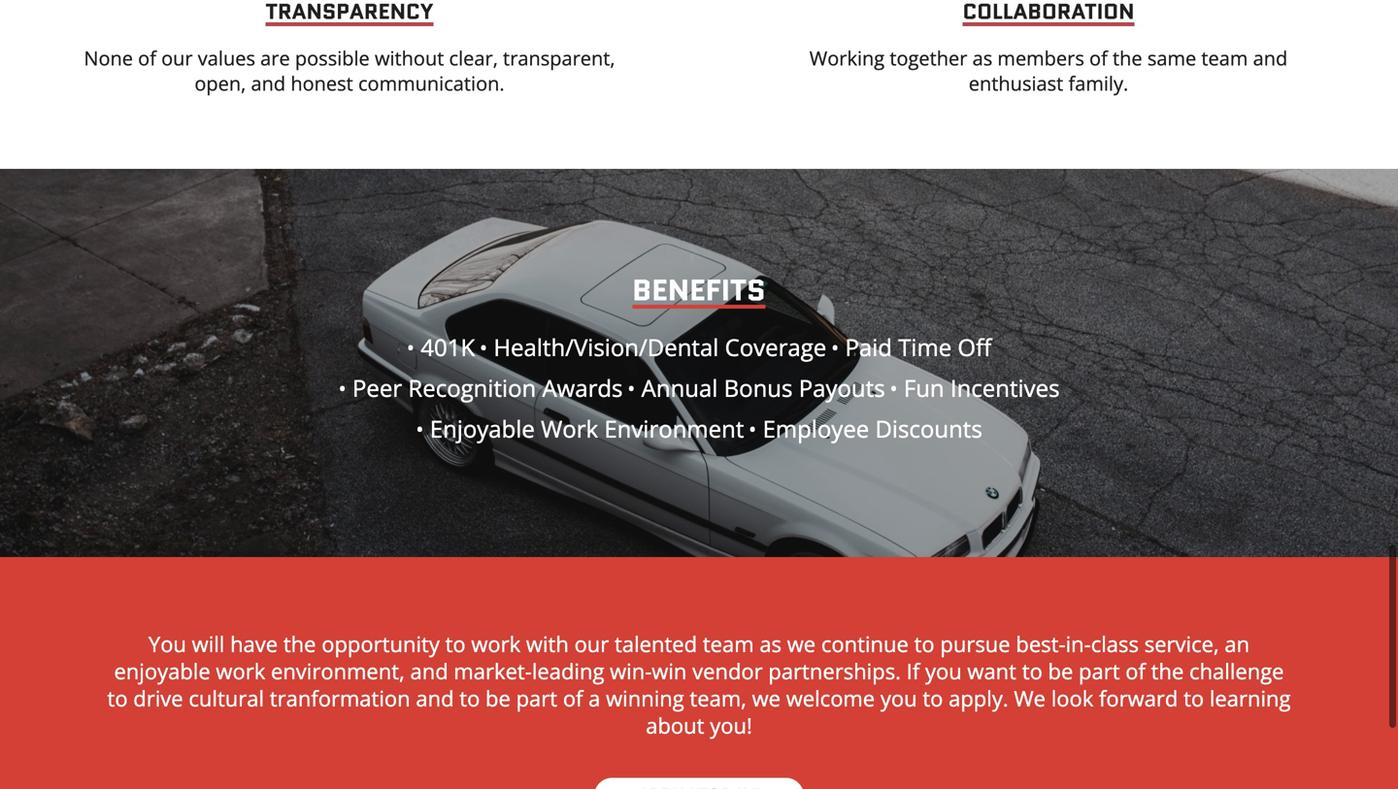 Task type: locate. For each thing, give the bounding box(es) containing it.
if
[[906, 657, 920, 686]]

the left same
[[1113, 45, 1142, 71]]

enjoyable
[[430, 413, 535, 445]]

team right same
[[1201, 45, 1248, 71]]

an
[[1225, 630, 1250, 659]]

1 horizontal spatial work
[[471, 630, 521, 659]]

about
[[646, 711, 704, 740]]

the right have
[[283, 630, 316, 659]]

bonus
[[724, 372, 793, 404]]

our
[[161, 45, 193, 71], [574, 630, 609, 659]]

work
[[471, 630, 521, 659], [216, 657, 265, 686]]

part
[[1079, 657, 1120, 686], [516, 684, 557, 713]]

of
[[138, 45, 156, 71], [1089, 45, 1108, 71], [1125, 657, 1146, 686], [563, 684, 583, 713]]

0 vertical spatial we
[[787, 630, 816, 659]]

you down the continue
[[880, 684, 917, 713]]

challenge
[[1189, 657, 1284, 686]]

continue
[[821, 630, 909, 659]]

fun
[[904, 372, 944, 404]]

of inside working together as members of the same team and enthusiast               family.
[[1089, 45, 1108, 71]]

team up team,
[[703, 630, 754, 659]]

values
[[198, 45, 255, 71]]

and
[[1253, 45, 1288, 71], [251, 70, 286, 97], [410, 657, 448, 686], [416, 684, 454, 713]]

pursue
[[940, 630, 1010, 659]]

of left a
[[563, 684, 583, 713]]

have
[[230, 630, 278, 659]]

work right you
[[216, 657, 265, 686]]

we up welcome
[[787, 630, 816, 659]]

to
[[445, 630, 466, 659], [914, 630, 935, 659], [1022, 657, 1043, 686], [107, 684, 128, 713], [459, 684, 480, 713], [923, 684, 943, 713], [1184, 684, 1204, 713]]

part right best-
[[1079, 657, 1120, 686]]

a
[[588, 684, 600, 713]]

opportunity
[[322, 630, 440, 659]]

you will have the opportunity to work with our talented team as               we continue to pursue best-in-class service, an enjoyable work               environment, and market-leading win-win vendor partnerships. if               you want to be part of the challenge to drive cultural               tranformation and to be part of a winning team, we welcome you to               apply. we look forward to learning about you!
[[107, 630, 1291, 740]]

work left with
[[471, 630, 521, 659]]

0 horizontal spatial as
[[760, 630, 782, 659]]

talented
[[615, 630, 697, 659]]

leading
[[532, 657, 604, 686]]

are
[[260, 45, 290, 71]]

you!
[[710, 711, 752, 740]]

as
[[972, 45, 992, 71], [760, 630, 782, 659]]

1 horizontal spatial our
[[574, 630, 609, 659]]

learning
[[1210, 684, 1291, 713]]

members
[[997, 45, 1084, 71]]

0 horizontal spatial you
[[880, 684, 917, 713]]

1 vertical spatial our
[[574, 630, 609, 659]]

team
[[1201, 45, 1248, 71], [703, 630, 754, 659]]

drive
[[133, 684, 183, 713]]

peer
[[352, 372, 402, 404]]

employee discounts
[[757, 413, 982, 445]]

1 horizontal spatial you
[[925, 657, 962, 686]]

of right members
[[1089, 45, 1108, 71]]

discounts
[[875, 413, 982, 445]]

be left 'leading'
[[485, 684, 511, 713]]

1 vertical spatial we
[[752, 684, 781, 713]]

of right none
[[138, 45, 156, 71]]

1 horizontal spatial we
[[787, 630, 816, 659]]

the right class
[[1151, 657, 1184, 686]]

1 vertical spatial as
[[760, 630, 782, 659]]

2 horizontal spatial the
[[1151, 657, 1184, 686]]

1 vertical spatial team
[[703, 630, 754, 659]]

partnerships.
[[768, 657, 901, 686]]

want
[[967, 657, 1017, 686]]

our left values
[[161, 45, 193, 71]]

0 vertical spatial our
[[161, 45, 193, 71]]

work
[[541, 413, 598, 445]]

as inside working together as members of the same team and enthusiast               family.
[[972, 45, 992, 71]]

0 vertical spatial team
[[1201, 45, 1248, 71]]

we
[[787, 630, 816, 659], [752, 684, 781, 713]]

vendor
[[692, 657, 763, 686]]

0 vertical spatial as
[[972, 45, 992, 71]]

class
[[1091, 630, 1139, 659]]

be right we
[[1048, 657, 1073, 686]]

0 horizontal spatial we
[[752, 684, 781, 713]]

0 horizontal spatial our
[[161, 45, 193, 71]]

without
[[375, 45, 444, 71]]

tranformation
[[270, 684, 410, 713]]

of inside the none of our values are possible without clear, transparent, open,               and honest communication.
[[138, 45, 156, 71]]

401k
[[415, 332, 475, 363]]

clear,
[[449, 45, 498, 71]]

environment,
[[271, 657, 405, 686]]

1 horizontal spatial as
[[972, 45, 992, 71]]

of right in-
[[1125, 657, 1146, 686]]

0 horizontal spatial team
[[703, 630, 754, 659]]

family.
[[1068, 70, 1128, 97]]

we right team,
[[752, 684, 781, 713]]

winning
[[606, 684, 684, 713]]

market-
[[454, 657, 532, 686]]

1 horizontal spatial team
[[1201, 45, 1248, 71]]

welcome
[[786, 684, 875, 713]]

our right with
[[574, 630, 609, 659]]

you
[[925, 657, 962, 686], [880, 684, 917, 713]]

you
[[148, 630, 186, 659]]

paid
[[845, 332, 892, 363]]

payouts
[[799, 372, 885, 404]]

be
[[1048, 657, 1073, 686], [485, 684, 511, 713]]

annual
[[641, 372, 718, 404]]

you right if
[[925, 657, 962, 686]]

1 horizontal spatial the
[[1113, 45, 1142, 71]]

part down with
[[516, 684, 557, 713]]

the
[[1113, 45, 1142, 71], [283, 630, 316, 659], [1151, 657, 1184, 686]]

team,
[[690, 684, 746, 713]]



Task type: describe. For each thing, give the bounding box(es) containing it.
cultural
[[189, 684, 264, 713]]

win
[[652, 657, 687, 686]]

same
[[1147, 45, 1196, 71]]

the inside working together as members of the same team and enthusiast               family.
[[1113, 45, 1142, 71]]

annual bonus payouts
[[635, 372, 885, 404]]

as inside you will have the opportunity to work with our talented team as               we continue to pursue best-in-class service, an enjoyable work               environment, and market-leading win-win vendor partnerships. if               you want to be part of the challenge to drive cultural               tranformation and to be part of a winning team, we welcome you to               apply. we look forward to learning about you!
[[760, 630, 782, 659]]

enjoyable
[[114, 657, 210, 686]]

transparent,
[[503, 45, 615, 71]]

none
[[84, 45, 133, 71]]

health/vision/dental
[[494, 332, 719, 363]]

0 horizontal spatial the
[[283, 630, 316, 659]]

health/vision/dental coverage
[[487, 332, 826, 363]]

incentives
[[950, 372, 1060, 404]]

employee
[[763, 413, 869, 445]]

service,
[[1144, 630, 1219, 659]]

fun incentives enjoyable work environment
[[424, 372, 1060, 445]]

our inside you will have the opportunity to work with our talented team as               we continue to pursue best-in-class service, an enjoyable work               environment, and market-leading win-win vendor partnerships. if               you want to be part of the challenge to drive cultural               tranformation and to be part of a winning team, we welcome you to               apply. we look forward to learning about you!
[[574, 630, 609, 659]]

we
[[1014, 684, 1046, 713]]

apply.
[[949, 684, 1008, 713]]

and inside the none of our values are possible without clear, transparent, open,               and honest communication.
[[251, 70, 286, 97]]

possible
[[295, 45, 370, 71]]

best-
[[1016, 630, 1066, 659]]

our inside the none of our values are possible without clear, transparent, open,               and honest communication.
[[161, 45, 193, 71]]

0 horizontal spatial part
[[516, 684, 557, 713]]

paid time off peer recognition awards
[[346, 332, 991, 404]]

0 horizontal spatial work
[[216, 657, 265, 686]]

environment
[[604, 413, 744, 445]]

working
[[809, 45, 885, 71]]

off
[[958, 332, 991, 363]]

and inside working together as members of the same team and enthusiast               family.
[[1253, 45, 1288, 71]]

communication.
[[358, 70, 504, 97]]

honest
[[291, 70, 353, 97]]

win-
[[610, 657, 652, 686]]

forward
[[1099, 684, 1178, 713]]

enthusiast
[[969, 70, 1063, 97]]

open,
[[195, 70, 246, 97]]

team inside you will have the opportunity to work with our talented team as               we continue to pursue best-in-class service, an enjoyable work               environment, and market-leading win-win vendor partnerships. if               you want to be part of the challenge to drive cultural               tranformation and to be part of a winning team, we welcome you to               apply. we look forward to learning about you!
[[703, 630, 754, 659]]

with
[[526, 630, 569, 659]]

look
[[1051, 684, 1093, 713]]

0 horizontal spatial be
[[485, 684, 511, 713]]

awards
[[542, 372, 623, 404]]

will
[[192, 630, 225, 659]]

in-
[[1066, 630, 1091, 659]]

1 horizontal spatial part
[[1079, 657, 1120, 686]]

coverage
[[725, 332, 826, 363]]

1 horizontal spatial be
[[1048, 657, 1073, 686]]

recognition
[[408, 372, 536, 404]]

none of our values are possible without clear, transparent, open,               and honest communication.
[[84, 45, 615, 97]]

working together as members of the same team and enthusiast               family.
[[809, 45, 1288, 97]]

time
[[898, 332, 952, 363]]

together
[[890, 45, 967, 71]]

benefits
[[632, 269, 766, 311]]

team inside working together as members of the same team and enthusiast               family.
[[1201, 45, 1248, 71]]



Task type: vqa. For each thing, say whether or not it's contained in the screenshot.
car to the left
no



